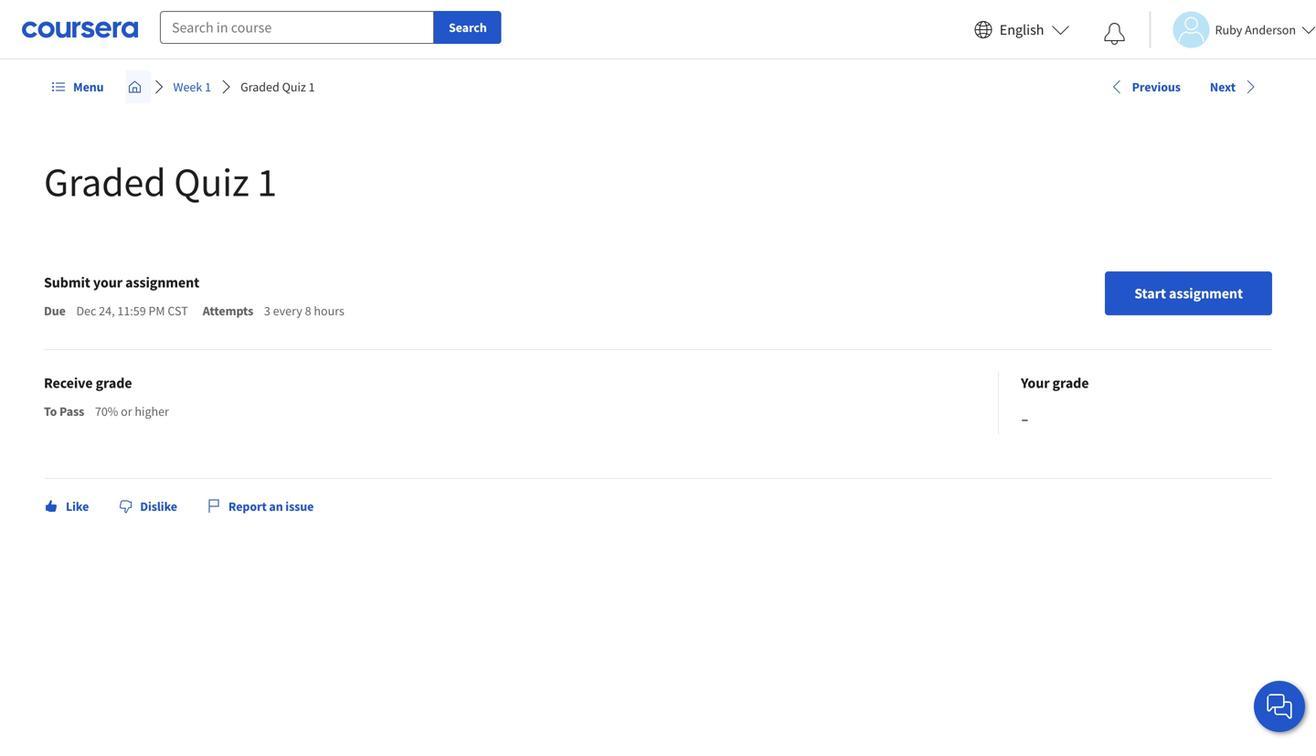 Task type: describe. For each thing, give the bounding box(es) containing it.
Search in course text field
[[160, 11, 434, 44]]

english button
[[967, 0, 1078, 59]]

issue
[[286, 498, 314, 515]]

coursera image
[[22, 15, 138, 44]]

or
[[121, 403, 132, 420]]

report
[[229, 498, 267, 515]]

start assignment
[[1135, 284, 1244, 303]]

grade for your grade
[[1053, 374, 1089, 392]]

higher
[[135, 403, 169, 420]]

english
[[1000, 21, 1045, 39]]

previous
[[1133, 78, 1181, 95]]

attempts
[[203, 303, 254, 319]]

week 1
[[173, 79, 211, 95]]

24,
[[99, 303, 115, 319]]

search
[[449, 19, 487, 36]]

dislike
[[140, 498, 177, 515]]

receive
[[44, 374, 93, 392]]

1 vertical spatial graded
[[44, 156, 166, 207]]

-
[[1021, 402, 1029, 434]]

menu
[[73, 79, 104, 95]]

to
[[44, 403, 57, 420]]

start
[[1135, 284, 1167, 303]]

receive grade
[[44, 374, 132, 392]]

3 every 8 hours
[[264, 303, 345, 319]]

pm
[[149, 303, 165, 319]]

dislike button
[[111, 490, 185, 523]]

pass
[[59, 403, 84, 420]]

chat with us image
[[1265, 692, 1295, 721]]

assignment inside 'button'
[[1169, 284, 1244, 303]]

0 horizontal spatial assignment
[[125, 273, 199, 292]]

your
[[1021, 374, 1050, 392]]

week 1 link
[[166, 70, 219, 103]]



Task type: locate. For each thing, give the bounding box(es) containing it.
hours
[[314, 303, 345, 319]]

1 vertical spatial graded quiz 1
[[44, 156, 277, 207]]

dec
[[76, 303, 96, 319]]

due
[[44, 303, 66, 319]]

0 horizontal spatial graded
[[44, 156, 166, 207]]

every
[[273, 303, 303, 319]]

0 horizontal spatial 1
[[205, 79, 211, 95]]

quiz inside "graded quiz 1" link
[[282, 79, 306, 95]]

report an issue button
[[199, 490, 321, 523]]

11:59
[[117, 303, 146, 319]]

ruby anderson button
[[1150, 11, 1317, 48]]

show notifications image
[[1104, 23, 1126, 45]]

next
[[1211, 78, 1236, 95]]

70% or higher
[[95, 403, 169, 420]]

grade up 70%
[[96, 374, 132, 392]]

1
[[205, 79, 211, 95], [309, 79, 315, 95], [257, 156, 277, 207]]

70%
[[95, 403, 118, 420]]

an
[[269, 498, 283, 515]]

like
[[66, 498, 89, 515]]

start assignment button
[[1106, 272, 1273, 315]]

1 horizontal spatial quiz
[[282, 79, 306, 95]]

your grade
[[1021, 374, 1089, 392]]

dec 24, 11:59 pm cst
[[76, 303, 188, 319]]

1 horizontal spatial grade
[[1053, 374, 1089, 392]]

grade
[[96, 374, 132, 392], [1053, 374, 1089, 392]]

graded
[[241, 79, 280, 95], [44, 156, 166, 207]]

1 vertical spatial quiz
[[174, 156, 249, 207]]

next button
[[1203, 70, 1265, 103]]

like button
[[37, 490, 96, 523]]

submit your assignment
[[44, 273, 199, 292]]

grade right "your"
[[1053, 374, 1089, 392]]

previous button
[[1103, 70, 1189, 103]]

graded quiz 1
[[241, 79, 315, 95], [44, 156, 277, 207]]

report an issue
[[229, 498, 314, 515]]

search button
[[434, 11, 502, 44]]

0 vertical spatial graded quiz 1
[[241, 79, 315, 95]]

to pass
[[44, 403, 84, 420]]

grade for receive grade
[[96, 374, 132, 392]]

2 horizontal spatial 1
[[309, 79, 315, 95]]

assignment
[[125, 273, 199, 292], [1169, 284, 1244, 303]]

week
[[173, 79, 202, 95]]

quiz
[[282, 79, 306, 95], [174, 156, 249, 207]]

1 horizontal spatial graded
[[241, 79, 280, 95]]

3
[[264, 303, 271, 319]]

0 horizontal spatial quiz
[[174, 156, 249, 207]]

0 horizontal spatial grade
[[96, 374, 132, 392]]

your
[[93, 273, 123, 292]]

graded quiz 1 link
[[233, 70, 322, 103]]

8
[[305, 303, 311, 319]]

home image
[[128, 80, 142, 94]]

1 grade from the left
[[96, 374, 132, 392]]

2 grade from the left
[[1053, 374, 1089, 392]]

anderson
[[1245, 21, 1297, 38]]

assignment right 'start'
[[1169, 284, 1244, 303]]

graded quiz 1 inside "graded quiz 1" link
[[241, 79, 315, 95]]

submit
[[44, 273, 90, 292]]

cst
[[168, 303, 188, 319]]

menu button
[[44, 70, 111, 103]]

0 vertical spatial graded
[[241, 79, 280, 95]]

1 horizontal spatial assignment
[[1169, 284, 1244, 303]]

ruby anderson
[[1216, 21, 1297, 38]]

0 vertical spatial quiz
[[282, 79, 306, 95]]

ruby
[[1216, 21, 1243, 38]]

assignment up the pm
[[125, 273, 199, 292]]

1 horizontal spatial 1
[[257, 156, 277, 207]]



Task type: vqa. For each thing, say whether or not it's contained in the screenshot.
FOR
no



